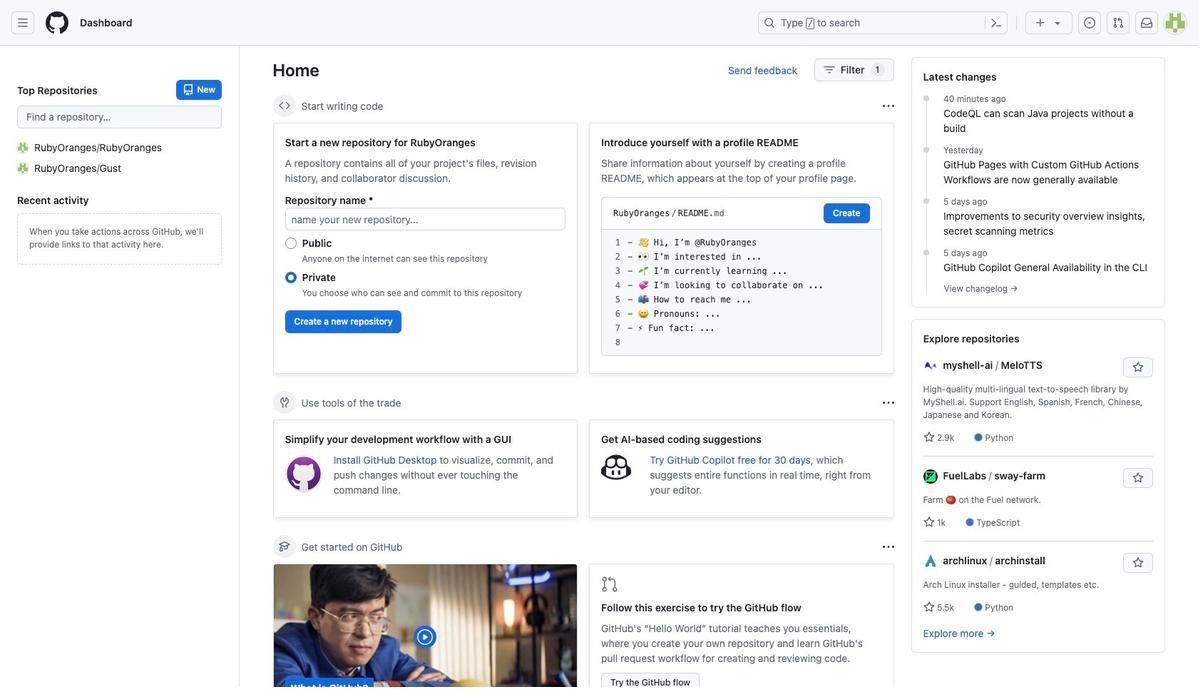 Task type: describe. For each thing, give the bounding box(es) containing it.
explore repositories navigation
[[912, 319, 1166, 653]]

filter image
[[824, 64, 836, 76]]

introduce yourself with a profile readme element
[[589, 123, 895, 374]]

star image for @fuellabs profile icon
[[924, 517, 935, 528]]

name your new repository... text field
[[285, 208, 566, 231]]

what is github? image
[[274, 565, 577, 687]]

notifications image
[[1142, 17, 1153, 29]]

@myshell-ai profile image
[[924, 359, 938, 373]]

issue opened image
[[1085, 17, 1096, 29]]

git pull request image
[[602, 576, 619, 593]]

none radio inside start a new repository 'element'
[[285, 238, 297, 249]]

none radio inside start a new repository 'element'
[[285, 272, 297, 283]]

star image
[[924, 602, 935, 613]]

simplify your development workflow with a gui element
[[273, 420, 578, 518]]

tools image
[[279, 397, 290, 408]]

play image
[[417, 629, 434, 646]]

1 dot fill image from the top
[[921, 93, 933, 104]]

homepage image
[[46, 11, 69, 34]]

why am i seeing this? image
[[883, 397, 895, 409]]



Task type: locate. For each thing, give the bounding box(es) containing it.
why am i seeing this? image for try the github flow 'element'
[[883, 541, 895, 553]]

0 vertical spatial star this repository image
[[1133, 362, 1144, 373]]

2 star image from the top
[[924, 517, 935, 528]]

@archlinux profile image
[[924, 555, 938, 569]]

gust image
[[17, 162, 29, 174]]

1 vertical spatial star image
[[924, 517, 935, 528]]

1 star image from the top
[[924, 432, 935, 443]]

2 why am i seeing this? image from the top
[[883, 541, 895, 553]]

2 vertical spatial dot fill image
[[921, 196, 933, 207]]

@fuellabs profile image
[[924, 470, 938, 484]]

None radio
[[285, 238, 297, 249]]

dot fill image
[[921, 93, 933, 104], [921, 144, 933, 156], [921, 196, 933, 207]]

1 vertical spatial dot fill image
[[921, 144, 933, 156]]

explore element
[[912, 57, 1166, 687]]

3 dot fill image from the top
[[921, 196, 933, 207]]

mortar board image
[[279, 541, 290, 552]]

code image
[[279, 100, 290, 111]]

star this repository image for @myshell-ai profile image
[[1133, 362, 1144, 373]]

rubyoranges image
[[17, 142, 29, 153]]

Top Repositories search field
[[17, 106, 222, 128]]

plus image
[[1036, 17, 1047, 29]]

0 vertical spatial dot fill image
[[921, 93, 933, 104]]

star image up @fuellabs profile icon
[[924, 432, 935, 443]]

None radio
[[285, 272, 297, 283]]

2 dot fill image from the top
[[921, 144, 933, 156]]

try the github flow element
[[589, 564, 895, 687]]

star this repository image
[[1133, 362, 1144, 373], [1133, 557, 1144, 569]]

1 star this repository image from the top
[[1133, 362, 1144, 373]]

what is github? element
[[273, 564, 578, 687]]

why am i seeing this? image for introduce yourself with a profile readme element
[[883, 100, 895, 112]]

star image up @archlinux profile icon
[[924, 517, 935, 528]]

2 star this repository image from the top
[[1133, 557, 1144, 569]]

0 vertical spatial star image
[[924, 432, 935, 443]]

dot fill image
[[921, 247, 933, 258]]

star this repository image
[[1133, 472, 1144, 484]]

1 vertical spatial why am i seeing this? image
[[883, 541, 895, 553]]

get ai-based coding suggestions element
[[589, 420, 895, 518]]

why am i seeing this? image
[[883, 100, 895, 112], [883, 541, 895, 553]]

1 why am i seeing this? image from the top
[[883, 100, 895, 112]]

github desktop image
[[285, 455, 322, 493]]

git pull request image
[[1113, 17, 1125, 29]]

1 vertical spatial star this repository image
[[1133, 557, 1144, 569]]

star image
[[924, 432, 935, 443], [924, 517, 935, 528]]

star image for @myshell-ai profile image
[[924, 432, 935, 443]]

triangle down image
[[1053, 17, 1064, 29]]

None submit
[[824, 203, 870, 223]]

0 vertical spatial why am i seeing this? image
[[883, 100, 895, 112]]

Find a repository… text field
[[17, 106, 222, 128]]

start a new repository element
[[273, 123, 578, 374]]

command palette image
[[991, 17, 1003, 29]]

star this repository image for @archlinux profile icon
[[1133, 557, 1144, 569]]

none submit inside introduce yourself with a profile readme element
[[824, 203, 870, 223]]



Task type: vqa. For each thing, say whether or not it's contained in the screenshot.
second Why am I seeing this? icon from the bottom of the page
yes



